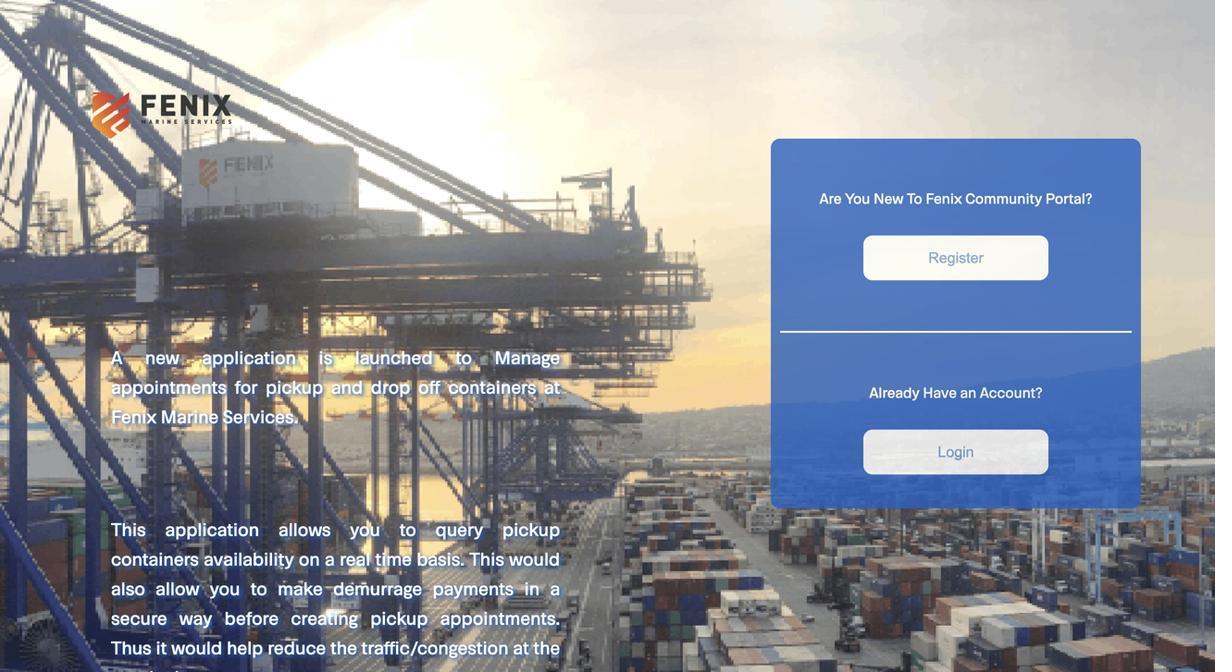 Task type: vqa. For each thing, say whether or not it's contained in the screenshot.
9th row from the top of the page
no



Task type: describe. For each thing, give the bounding box(es) containing it.
at inside this application allows you to query pickup containers availability on a real time basis. this would also allow you to make demurrage payments in a secure way before creating pickup appointments. thus it would help reduce the traffic/congestion at the terminal.
[[513, 637, 529, 659]]

0 horizontal spatial you
[[210, 578, 240, 600]]

are
[[820, 189, 842, 207]]

traffic/congestion
[[362, 637, 509, 659]]

2 the from the left
[[534, 637, 560, 659]]

account?
[[980, 384, 1043, 401]]

to inside a new application is launched to manage appointments for pickup and drop off containers at fenix marine services.
[[456, 346, 472, 368]]

query
[[436, 518, 483, 541]]

payments
[[433, 578, 514, 600]]

for
[[235, 376, 258, 398]]

new
[[145, 346, 179, 368]]

make
[[278, 578, 323, 600]]

marine
[[161, 405, 219, 428]]

secure
[[111, 607, 167, 629]]

a
[[111, 346, 122, 368]]

containers inside a new application is launched to manage appointments for pickup and drop off containers at fenix marine services.
[[449, 376, 536, 398]]

community
[[966, 189, 1042, 207]]

1 vertical spatial to
[[400, 518, 416, 541]]

at inside a new application is launched to manage appointments for pickup and drop off containers at fenix marine services.
[[544, 376, 560, 398]]

also
[[111, 578, 145, 600]]

and
[[331, 376, 363, 398]]

allow
[[156, 578, 199, 600]]

1 vertical spatial pickup
[[503, 518, 560, 541]]

you
[[845, 189, 870, 207]]

0 vertical spatial would
[[509, 548, 560, 570]]

0 vertical spatial you
[[350, 518, 380, 541]]

new
[[874, 189, 904, 207]]

drop
[[371, 376, 410, 398]]

0 horizontal spatial to
[[251, 578, 267, 600]]

this application allows you to query pickup containers availability on a real time basis. this would also allow you to make demurrage payments in a secure way before creating pickup appointments. thus it would help reduce the traffic/congestion at the terminal.
[[111, 518, 560, 673]]

1 the from the left
[[330, 637, 357, 659]]

an
[[960, 384, 977, 401]]

application inside a new application is launched to manage appointments for pickup and drop off containers at fenix marine services.
[[202, 346, 296, 368]]

it
[[156, 637, 167, 659]]

fenix inside a new application is launched to manage appointments for pickup and drop off containers at fenix marine services.
[[111, 405, 157, 428]]

is
[[319, 346, 332, 368]]

register
[[929, 250, 984, 266]]

have
[[923, 384, 957, 401]]

containers inside this application allows you to query pickup containers availability on a real time basis. this would also allow you to make demurrage payments in a secure way before creating pickup appointments. thus it would help reduce the traffic/congestion at the terminal.
[[111, 548, 199, 570]]

login button
[[864, 430, 1049, 475]]



Task type: locate. For each thing, give the bounding box(es) containing it.
0 horizontal spatial the
[[330, 637, 357, 659]]

way
[[179, 607, 212, 629]]

0 vertical spatial a
[[325, 548, 335, 570]]

in
[[524, 578, 540, 600]]

1 horizontal spatial to
[[400, 518, 416, 541]]

1 vertical spatial fenix
[[111, 405, 157, 428]]

application inside this application allows you to query pickup containers availability on a real time basis. this would also allow you to make demurrage payments in a secure way before creating pickup appointments. thus it would help reduce the traffic/congestion at the terminal.
[[165, 518, 259, 541]]

pickup down demurrage
[[370, 607, 428, 629]]

0 horizontal spatial a
[[325, 548, 335, 570]]

a new application is launched to manage appointments for pickup and drop off containers at fenix marine services.
[[111, 346, 560, 428]]

would down way
[[171, 637, 222, 659]]

1 horizontal spatial a
[[550, 578, 560, 600]]

1 horizontal spatial containers
[[449, 376, 536, 398]]

reduce
[[268, 637, 326, 659]]

this
[[111, 518, 146, 541], [470, 548, 504, 570]]

at down appointments.
[[513, 637, 529, 659]]

to up time
[[400, 518, 416, 541]]

0 horizontal spatial would
[[171, 637, 222, 659]]

application up availability
[[165, 518, 259, 541]]

at
[[544, 376, 560, 398], [513, 637, 529, 659]]

fenix down appointments
[[111, 405, 157, 428]]

2 horizontal spatial pickup
[[503, 518, 560, 541]]

the
[[330, 637, 357, 659], [534, 637, 560, 659]]

to
[[456, 346, 472, 368], [400, 518, 416, 541], [251, 578, 267, 600]]

0 horizontal spatial at
[[513, 637, 529, 659]]

1 vertical spatial would
[[171, 637, 222, 659]]

1 vertical spatial at
[[513, 637, 529, 659]]

0 vertical spatial to
[[456, 346, 472, 368]]

availability
[[204, 548, 294, 570]]

services.
[[223, 405, 298, 428]]

appointments.
[[440, 607, 560, 629]]

time
[[375, 548, 412, 570]]

1 horizontal spatial you
[[350, 518, 380, 541]]

basis.
[[417, 548, 465, 570]]

register button
[[864, 236, 1049, 281]]

1 vertical spatial a
[[550, 578, 560, 600]]

1 horizontal spatial this
[[470, 548, 504, 570]]

this up the also
[[111, 518, 146, 541]]

login
[[938, 444, 974, 461]]

1 vertical spatial containers
[[111, 548, 199, 570]]

1 vertical spatial application
[[165, 518, 259, 541]]

1 horizontal spatial at
[[544, 376, 560, 398]]

1 horizontal spatial would
[[509, 548, 560, 570]]

help
[[227, 637, 263, 659]]

0 vertical spatial pickup
[[266, 376, 323, 398]]

2 vertical spatial to
[[251, 578, 267, 600]]

already
[[870, 384, 920, 401]]

a right on
[[325, 548, 335, 570]]

pickup up "in"
[[503, 518, 560, 541]]

1 horizontal spatial the
[[534, 637, 560, 659]]

pickup down is
[[266, 376, 323, 398]]

2 vertical spatial pickup
[[370, 607, 428, 629]]

containers down manage
[[449, 376, 536, 398]]

1 horizontal spatial pickup
[[370, 607, 428, 629]]

would up "in"
[[509, 548, 560, 570]]

0 horizontal spatial containers
[[111, 548, 199, 570]]

containers up allow
[[111, 548, 199, 570]]

portal?
[[1046, 189, 1093, 207]]

fenix
[[926, 189, 962, 207], [111, 405, 157, 428]]

thus
[[111, 637, 151, 659]]

the down creating
[[330, 637, 357, 659]]

0 vertical spatial fenix
[[926, 189, 962, 207]]

0 vertical spatial this
[[111, 518, 146, 541]]

launched
[[355, 346, 433, 368]]

a right "in"
[[550, 578, 560, 600]]

are you new to fenix community portal?
[[820, 189, 1093, 207]]

a
[[325, 548, 335, 570], [550, 578, 560, 600]]

application
[[202, 346, 296, 368], [165, 518, 259, 541]]

this up payments on the bottom of page
[[470, 548, 504, 570]]

2 horizontal spatial to
[[456, 346, 472, 368]]

you
[[350, 518, 380, 541], [210, 578, 240, 600]]

0 vertical spatial containers
[[449, 376, 536, 398]]

0 vertical spatial application
[[202, 346, 296, 368]]

at down manage
[[544, 376, 560, 398]]

pickup
[[266, 376, 323, 398], [503, 518, 560, 541], [370, 607, 428, 629]]

1 horizontal spatial fenix
[[926, 189, 962, 207]]

0 horizontal spatial pickup
[[266, 376, 323, 398]]

manage
[[495, 346, 560, 368]]

creating
[[291, 607, 358, 629]]

appointments
[[111, 376, 227, 398]]

the down appointments.
[[534, 637, 560, 659]]

0 horizontal spatial fenix
[[111, 405, 157, 428]]

you down availability
[[210, 578, 240, 600]]

0 horizontal spatial this
[[111, 518, 146, 541]]

containers
[[449, 376, 536, 398], [111, 548, 199, 570]]

would
[[509, 548, 560, 570], [171, 637, 222, 659]]

allows
[[279, 518, 331, 541]]

before
[[225, 607, 279, 629]]

demurrage
[[333, 578, 422, 600]]

0 vertical spatial at
[[544, 376, 560, 398]]

real
[[340, 548, 370, 570]]

to
[[907, 189, 923, 207]]

terminal.
[[111, 667, 184, 673]]

1 vertical spatial this
[[470, 548, 504, 570]]

1 vertical spatial you
[[210, 578, 240, 600]]

off
[[418, 376, 441, 398]]

already have an account?
[[870, 384, 1043, 401]]

to up the before
[[251, 578, 267, 600]]

application up for
[[202, 346, 296, 368]]

to left manage
[[456, 346, 472, 368]]

fenix right to
[[926, 189, 962, 207]]

you up real
[[350, 518, 380, 541]]

on
[[299, 548, 320, 570]]

pickup inside a new application is launched to manage appointments for pickup and drop off containers at fenix marine services.
[[266, 376, 323, 398]]



